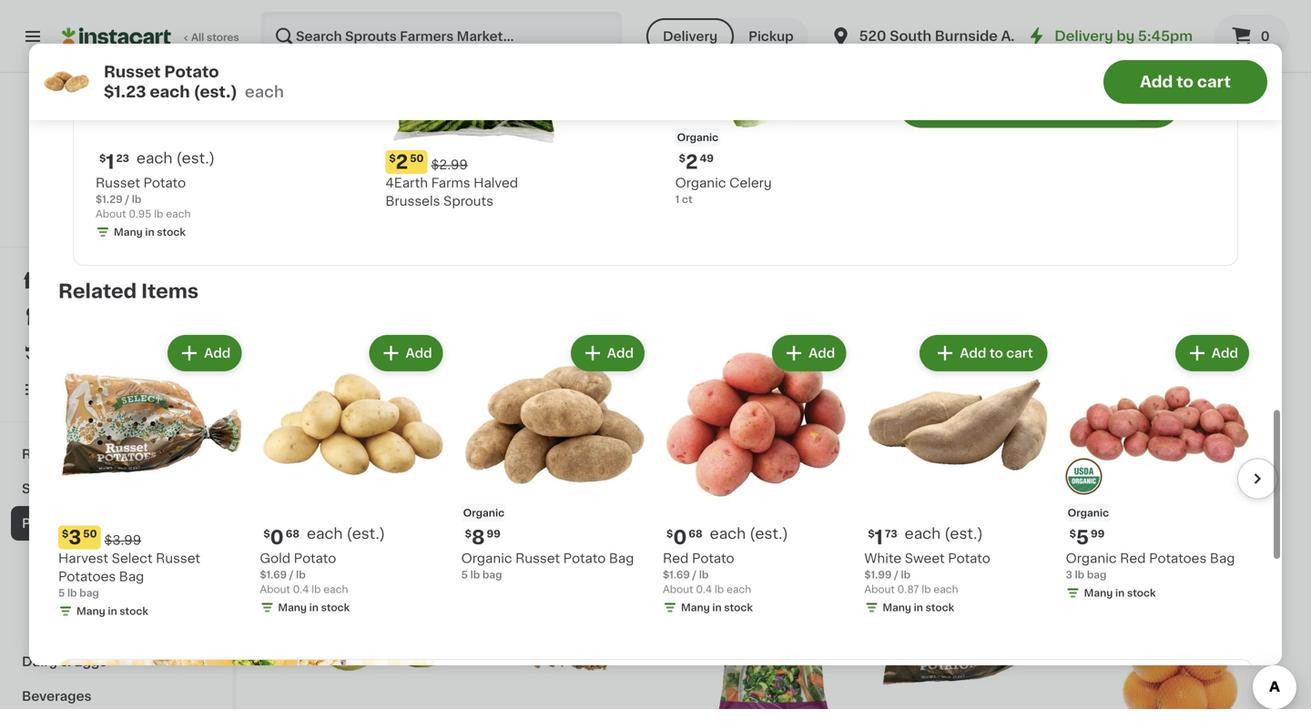 Task type: locate. For each thing, give the bounding box(es) containing it.
1 horizontal spatial $0.68 each (estimated) element
[[663, 526, 850, 549]]

organic celery 1 ct
[[675, 177, 772, 204]]

0 vertical spatial farms
[[431, 177, 470, 189]]

russet up store
[[96, 177, 140, 189]]

49
[[700, 153, 714, 163]]

2 horizontal spatial red
[[1120, 552, 1146, 565]]

1 vertical spatial add to cart button
[[922, 337, 1046, 370]]

(est.) inside $ 1 23 each (est.)
[[176, 151, 215, 166]]

1 $1.69 from the left
[[663, 570, 690, 580]]

50
[[298, 118, 312, 128], [410, 153, 424, 163], [83, 529, 97, 539]]

$ up the 4earth
[[389, 153, 396, 163]]

bag down select
[[119, 570, 144, 583]]

russet
[[104, 64, 161, 80], [96, 177, 140, 189], [883, 448, 927, 461], [156, 552, 200, 565], [515, 552, 560, 565]]

100%
[[47, 221, 74, 231]]

bag inside organic red potatoes bag 3 lb bag
[[1210, 552, 1235, 565]]

1 fresh from the top
[[33, 552, 68, 565]]

(est.) up whole on the bottom of the page
[[558, 423, 596, 437]]

bag inside $ 3 50 $3.99 harvest select russet potatoes bag 5 lb bag
[[79, 588, 99, 598]]

0 horizontal spatial $1.29
[[96, 194, 123, 204]]

$2.99
[[431, 158, 468, 171], [680, 159, 709, 169]]

add button for taylor farms bok choy and veggies meal side-kick
[[1199, 231, 1269, 264]]

bag
[[482, 570, 502, 580], [1087, 570, 1107, 580], [79, 588, 99, 598]]

/ down $ 1 23
[[912, 466, 917, 476]]

98
[[298, 425, 312, 435]]

0 vertical spatial add to cart
[[1140, 74, 1231, 90]]

$ 3 00
[[1090, 424, 1125, 443]]

many down jalapeno
[[495, 177, 523, 187]]

add button for red potato
[[774, 337, 844, 370]]

$1.23 each (estimated) element
[[96, 150, 275, 174], [883, 422, 1072, 445]]

side-
[[1175, 466, 1209, 479]]

3 up fresh fruits
[[69, 528, 81, 547]]

everyday
[[54, 203, 103, 213]]

/ inside $ 1 58 each (est.) $1.86 sprouts organic whole bay leaf $25.32 / lb about 0.06 lb each
[[514, 495, 519, 505]]

1 leaf from the left
[[680, 478, 708, 490]]

1 for $ 1 58 each (est.) $1.86 sprouts organic whole bay leaf $25.32 / lb about 0.06 lb each
[[487, 424, 495, 443]]

2 $1.69 from the left
[[260, 570, 287, 580]]

potato for russet potato $1.23 each (est.) each
[[164, 64, 219, 80]]

sprouts up the $23.36
[[680, 459, 730, 472]]

potato inside white sweet potato $1.99 / lb about 0.87 lb each
[[948, 552, 991, 565]]

$ up avocados
[[277, 118, 283, 128]]

2 horizontal spatial 5
[[1076, 528, 1089, 547]]

99
[[907, 118, 921, 128], [1111, 118, 1125, 128], [487, 529, 501, 539], [1091, 529, 1105, 539]]

/ down the $23.36
[[692, 570, 697, 580]]

1 horizontal spatial bag
[[482, 570, 502, 580]]

0 vertical spatial cart
[[1197, 74, 1231, 90]]

0 vertical spatial 23
[[116, 153, 129, 163]]

1 horizontal spatial cart
[[1197, 74, 1231, 90]]

delivery by 5:45pm
[[1055, 30, 1193, 43]]

(est.) up gold potato $1.69 / lb about 0.4 lb each on the bottom left of the page
[[347, 527, 385, 541]]

$2.99 inside $ 2 50 $2.99 4earth farms halved brussels sprouts
[[431, 158, 468, 171]]

2 horizontal spatial bag
[[1210, 552, 1235, 565]]

delivery left by
[[1055, 30, 1113, 43]]

to inside item carousel region
[[990, 347, 1003, 360]]

$1.46 each (estimated) original price: $1.72 element
[[680, 422, 868, 457]]

stock
[[538, 177, 566, 187], [741, 192, 770, 202], [157, 227, 186, 237], [1127, 588, 1156, 598], [724, 603, 753, 613], [321, 603, 350, 613], [926, 603, 954, 613], [120, 606, 148, 616]]

$1.23 each (estimated) element up russet potato $1.29 / lb
[[883, 422, 1072, 445]]

in down the jalapeno pepper
[[526, 177, 535, 187]]

16
[[273, 466, 284, 476]]

5 down $ 8 99
[[461, 570, 468, 580]]

bag inside organic red potatoes bag 3 lb bag
[[1087, 570, 1107, 580]]

1 $2.99 from the left
[[431, 158, 468, 171]]

potato for gold potato $1.69 / lb about 0.4 lb each
[[294, 552, 336, 565]]

add
[[1140, 74, 1173, 90], [1234, 241, 1260, 254], [204, 347, 231, 360], [406, 347, 432, 360], [607, 347, 634, 360], [809, 347, 835, 360], [960, 347, 987, 360], [1212, 347, 1238, 360], [624, 552, 651, 565], [1234, 552, 1260, 565]]

0 horizontal spatial 50
[[83, 529, 97, 539]]

0 horizontal spatial add to cart button
[[922, 337, 1046, 370]]

1 horizontal spatial $1.69
[[663, 570, 690, 580]]

1 horizontal spatial leaf
[[680, 478, 708, 490]]

organic inside wholesum organic tomatoes on the vine
[[1157, 141, 1208, 154]]

0.18
[[713, 173, 733, 183]]

$ 0 25
[[480, 117, 515, 136]]

0 horizontal spatial $2.99
[[431, 158, 468, 171]]

market
[[149, 181, 195, 194]]

sprouts
[[37, 181, 89, 194], [443, 195, 493, 208], [680, 459, 730, 472], [476, 459, 526, 472], [22, 483, 74, 495]]

0 vertical spatial oz
[[287, 466, 299, 476]]

0 horizontal spatial potatoes
[[58, 570, 116, 583]]

$ up the sprouts farmers market
[[99, 153, 106, 163]]

bag inside organic russet potato bag 5 lb bag
[[482, 570, 502, 580]]

produce
[[22, 517, 77, 530]]

1 horizontal spatial 0.4
[[696, 584, 712, 594]]

vine
[[1136, 159, 1163, 172]]

organic down $1.72
[[733, 459, 784, 472]]

wholesum organic tomatoes on the vine
[[1086, 141, 1274, 172]]

each (est.) for 1
[[924, 423, 1002, 437]]

99 down 12
[[1091, 529, 1105, 539]]

sprouts farmers market
[[37, 181, 195, 194]]

1 left 73
[[875, 528, 883, 547]]

bag down the kick
[[1210, 552, 1235, 565]]

1 horizontal spatial $1.23 each (estimated) element
[[883, 422, 1072, 445]]

service type group
[[647, 18, 808, 55]]

mighties red kiwi 16 oz
[[273, 448, 387, 476]]

2 vertical spatial 50
[[83, 529, 97, 539]]

1 inside $ 1 23 each (est.)
[[106, 153, 114, 172]]

0 horizontal spatial farms
[[431, 177, 470, 189]]

organic down $1.86
[[530, 459, 581, 472]]

organic inside organic russet potato bag 5 lb bag
[[461, 552, 512, 565]]

each inside $ 1 46 each (est.) $1.72 sprouts organic oregano leaf $23.36 / lb
[[722, 423, 757, 437]]

1 inside $ 1 73 each (est.)
[[875, 528, 883, 547]]

$ left 98 at the left bottom
[[277, 425, 283, 435]]

0 horizontal spatial cart
[[1006, 347, 1033, 360]]

1 $ 0 68 each (est.) from the left
[[667, 527, 788, 547]]

leaf
[[680, 478, 708, 490], [476, 478, 505, 490]]

3 inside organic red potatoes bag 3 lb bag
[[1066, 570, 1073, 580]]

$3.99
[[104, 534, 141, 547]]

russet down $3.50 original price: $3.99 element at the bottom of the page
[[156, 552, 200, 565]]

sprouts inside $ 2 50 $2.99 4earth farms halved brussels sprouts
[[443, 195, 493, 208]]

3 down $ 5 99 on the right of the page
[[1066, 570, 1073, 580]]

jalapeno pepper
[[476, 141, 585, 154]]

delivery
[[1055, 30, 1113, 43], [663, 30, 718, 43]]

about
[[680, 173, 710, 183], [96, 209, 126, 219], [476, 510, 507, 520], [663, 584, 693, 594], [260, 584, 290, 594], [864, 584, 895, 594]]

1 left the ct
[[675, 194, 680, 204]]

sprouts down halved
[[443, 195, 493, 208]]

50 inside $ 2 50 $2.99 4earth farms halved brussels sprouts
[[410, 153, 424, 163]]

(est.) up "market"
[[176, 151, 215, 166]]

cart inside item carousel region
[[1006, 347, 1033, 360]]

2 $ 0 68 each (est.) from the left
[[263, 527, 385, 547]]

each inside $ 1 23 each (est.)
[[136, 151, 172, 166]]

$ inside $ 3 00
[[1090, 425, 1096, 435]]

add button
[[1199, 231, 1269, 264], [169, 337, 240, 370], [371, 337, 441, 370], [573, 337, 643, 370], [774, 337, 844, 370], [1177, 337, 1247, 370], [589, 542, 660, 575], [1199, 542, 1269, 575]]

1 horizontal spatial to
[[1177, 74, 1194, 90]]

russet inside russet potato $1.29 / lb
[[883, 448, 927, 461]]

stock down vegetables
[[120, 606, 148, 616]]

potato inside russet potato $1.23 each (est.) each
[[164, 64, 219, 80]]

0 horizontal spatial bag
[[79, 588, 99, 598]]

organic up $ 3 99
[[1088, 97, 1129, 107]]

00
[[1111, 425, 1125, 435]]

1 68 from the left
[[689, 529, 703, 539]]

1 vertical spatial farms
[[1128, 448, 1167, 461]]

$ 3 98
[[277, 424, 312, 443]]

2 vertical spatial 5
[[58, 588, 65, 598]]

/ inside shallot $2.99 / lb about 0.18 lb each
[[712, 159, 716, 169]]

99 right 8
[[487, 529, 501, 539]]

potato inside russet potato $1.29 / lb
[[931, 448, 973, 461]]

lb inside organic russet potato bag 5 lb bag
[[470, 570, 480, 580]]

1 vertical spatial potatoes
[[58, 570, 116, 583]]

3 inside $ 3 50 $3.99 harvest select russet potatoes bag 5 lb bag
[[69, 528, 81, 547]]

in down red potato $1.69 / lb about 0.4 lb each
[[712, 603, 722, 613]]

/ inside red potato $1.69 / lb about 0.4 lb each
[[692, 570, 697, 580]]

$ inside $ 2 50
[[277, 118, 283, 128]]

0
[[1261, 30, 1270, 43], [690, 117, 704, 136], [487, 117, 500, 136], [673, 528, 687, 547], [270, 528, 284, 547]]

fresh vegetables link
[[11, 575, 221, 610]]

$1.29 inside russet potato $1.29 / lb
[[883, 466, 910, 476]]

1 horizontal spatial 23
[[903, 425, 916, 435]]

$ inside $ 0 25
[[480, 118, 487, 128]]

0 horizontal spatial $ 0 68 each (est.)
[[263, 527, 385, 547]]

bag down fruits
[[79, 588, 99, 598]]

23 for $ 1 23
[[903, 425, 916, 435]]

1 vertical spatial cart
[[1006, 347, 1033, 360]]

50 for russet
[[83, 529, 97, 539]]

potato down the $23.36
[[692, 552, 734, 565]]

in down vegetables
[[108, 606, 117, 616]]

1 vertical spatial oz
[[1099, 484, 1111, 494]]

0 button
[[1215, 15, 1289, 58]]

sweet
[[905, 552, 945, 565]]

(est.) inside russet potato $1.23 each (est.) each
[[194, 84, 238, 100]]

lists
[[51, 383, 82, 396]]

$ inside $ 3 98
[[277, 425, 283, 435]]

0 horizontal spatial leaf
[[476, 478, 505, 490]]

leaf inside $ 1 46 each (est.) $1.72 sprouts organic oregano leaf $23.36 / lb
[[680, 478, 708, 490]]

2 for $ 2 50 $2.99 4earth farms halved brussels sprouts
[[396, 153, 408, 172]]

1 horizontal spatial 50
[[298, 118, 312, 128]]

0 horizontal spatial red
[[332, 448, 358, 461]]

3 for $ 3 00
[[1096, 424, 1109, 443]]

0.95
[[129, 209, 152, 219]]

520 south burnside avenue
[[859, 30, 1054, 43]]

organic russet potato bag 5 lb bag
[[461, 552, 634, 580]]

99 inside $ 8 99
[[487, 529, 501, 539]]

$ inside $ 2 49
[[679, 153, 686, 163]]

0 horizontal spatial add to cart
[[960, 347, 1033, 360]]

$0.68 each (estimated) element up red potato $1.69 / lb about 0.4 lb each
[[663, 526, 850, 549]]

red inside mighties red kiwi 16 oz
[[332, 448, 358, 461]]

leaf up $25.32
[[476, 478, 505, 490]]

1 horizontal spatial red
[[663, 552, 689, 565]]

red down the '$4.99'
[[332, 448, 358, 461]]

1 vertical spatial $1.29
[[883, 466, 910, 476]]

1 $0.68 each (estimated) element from the left
[[663, 526, 850, 549]]

2 leaf from the left
[[476, 478, 505, 490]]

3
[[1096, 117, 1109, 136], [283, 424, 296, 443], [1096, 424, 1109, 443], [69, 528, 81, 547], [1066, 570, 1073, 580]]

50 for halved
[[410, 153, 424, 163]]

23 inside $ 1 23
[[903, 425, 916, 435]]

russet potato $1.23 each (est.) each
[[104, 64, 284, 100]]

2 for $ 2 49
[[686, 153, 698, 172]]

bag down $ 5 99 on the right of the page
[[1087, 570, 1107, 580]]

0.4 inside red potato $1.69 / lb about 0.4 lb each
[[696, 584, 712, 594]]

$1.58 each (estimated) original price: $1.86 element
[[476, 422, 665, 457]]

fresh fruits
[[33, 552, 107, 565]]

red down the $23.36
[[663, 552, 689, 565]]

99 inside $ 5 99
[[1091, 529, 1105, 539]]

1 for $ 1 46 each (est.) $1.72 sprouts organic oregano leaf $23.36 / lb
[[690, 424, 698, 443]]

1 inside $ 1 58 each (est.) $1.86 sprouts organic whole bay leaf $25.32 / lb about 0.06 lb each
[[487, 424, 495, 443]]

sprouts up $25.32
[[476, 459, 526, 472]]

2 horizontal spatial 50
[[410, 153, 424, 163]]

red inside red potato $1.69 / lb about 0.4 lb each
[[663, 552, 689, 565]]

to
[[1177, 74, 1194, 90], [990, 347, 1003, 360]]

1 vertical spatial 23
[[903, 425, 916, 435]]

1 horizontal spatial bag
[[609, 552, 634, 565]]

2 $0.68 each (estimated) element from the left
[[260, 526, 447, 549]]

large
[[327, 141, 363, 154]]

8
[[472, 528, 485, 547]]

$ up fresh fruits
[[62, 529, 69, 539]]

each (est.) right "54"
[[727, 116, 805, 130]]

$ 0 68 each (est.) up gold potato $1.69 / lb about 0.4 lb each on the bottom left of the page
[[263, 527, 385, 547]]

russet down 0.06
[[515, 552, 560, 565]]

$1.69 down the $23.36
[[663, 570, 690, 580]]

prices
[[135, 203, 167, 213]]

0 inside button
[[1261, 30, 1270, 43]]

lb inside russet potato $1.29 / lb
[[919, 466, 929, 476]]

kiwi
[[361, 448, 387, 461]]

1 horizontal spatial farms
[[1128, 448, 1167, 461]]

/ inside white sweet potato $1.99 / lb about 0.87 lb each
[[894, 570, 899, 580]]

/ up 0.06
[[514, 495, 519, 505]]

$ up red potato $1.69 / lb about 0.4 lb each
[[667, 529, 673, 539]]

all stores link
[[62, 11, 240, 62]]

oz right 16
[[287, 466, 299, 476]]

about inside gold potato $1.69 / lb about 0.4 lb each
[[260, 584, 290, 594]]

0 vertical spatial fresh
[[33, 552, 68, 565]]

organic inside $ 1 58 each (est.) $1.86 sprouts organic whole bay leaf $25.32 / lb about 0.06 lb each
[[530, 459, 581, 472]]

0 horizontal spatial 5
[[58, 588, 65, 598]]

3 inside 'element'
[[1096, 424, 1109, 443]]

23
[[116, 153, 129, 163], [903, 425, 916, 435]]

$ left "54"
[[683, 118, 690, 128]]

$3.98 original price: $4.99 element
[[273, 422, 462, 445]]

1 horizontal spatial potatoes
[[1149, 552, 1207, 565]]

organic
[[275, 97, 316, 107], [1088, 97, 1129, 107], [677, 132, 719, 143], [273, 141, 324, 154], [1157, 141, 1208, 154], [675, 177, 726, 189], [681, 404, 723, 414], [478, 404, 520, 414], [733, 459, 784, 472], [530, 459, 581, 472], [463, 508, 505, 518], [1068, 508, 1109, 518], [461, 552, 512, 565], [1066, 552, 1117, 565]]

$1.29 inside russet potato $1.29 / lb about 0.95 lb each
[[96, 194, 123, 204]]

1 vertical spatial fresh
[[33, 586, 68, 599]]

23 up farmers
[[116, 153, 129, 163]]

/ inside russet potato $1.29 / lb about 0.95 lb each
[[125, 194, 129, 204]]

$ left the 46
[[683, 425, 690, 435]]

1 horizontal spatial delivery
[[1055, 30, 1113, 43]]

0 vertical spatial add to cart button
[[1104, 60, 1267, 104]]

0 horizontal spatial $1.69
[[260, 570, 287, 580]]

shallot
[[680, 141, 724, 154]]

stock down red potato $1.69 / lb about 0.4 lb each
[[724, 603, 753, 613]]

in down 0.18
[[729, 192, 738, 202]]

54
[[705, 118, 719, 128]]

russet inside russet potato $1.29 / lb about 0.95 lb each
[[96, 177, 140, 189]]

add button for organic russet potato bag
[[573, 337, 643, 370]]

0 vertical spatial $1.23 each (estimated) element
[[96, 150, 275, 174]]

0 vertical spatial 50
[[298, 118, 312, 128]]

/ right the $23.36
[[718, 495, 722, 505]]

1 vertical spatial add to cart
[[960, 347, 1033, 360]]

50 up the 4earth
[[410, 153, 424, 163]]

$ inside $ 8 99
[[465, 529, 472, 539]]

100% satisfaction guarantee
[[47, 221, 193, 231]]

russet potato $1.29 / lb
[[883, 448, 973, 476]]

68 for red
[[689, 529, 703, 539]]

68 down the $23.36
[[689, 529, 703, 539]]

1 horizontal spatial $1.29
[[883, 466, 910, 476]]

fresh down fresh fruits
[[33, 586, 68, 599]]

1 horizontal spatial 68
[[689, 529, 703, 539]]

$3.00 original price: $3.49 element
[[1086, 422, 1275, 445]]

2
[[283, 117, 296, 136], [893, 117, 906, 136], [396, 153, 408, 172], [686, 153, 698, 172]]

/ inside russet potato $1.29 / lb
[[912, 466, 917, 476]]

white
[[864, 552, 902, 565]]

$0.68 each (estimated) element up gold potato $1.69 / lb about 0.4 lb each on the bottom left of the page
[[260, 526, 447, 549]]

2 fresh from the top
[[33, 586, 68, 599]]

1 horizontal spatial $2.99
[[680, 159, 709, 169]]

organic red potatoes bag 3 lb bag
[[1066, 552, 1235, 580]]

68 up gold
[[286, 529, 300, 539]]

2 $2.99 from the left
[[680, 159, 709, 169]]

kick
[[1209, 466, 1236, 479]]

organic up "58"
[[478, 404, 520, 414]]

$0.68 each (estimated) element for red potato
[[663, 526, 850, 549]]

1 horizontal spatial each (est.)
[[924, 423, 1002, 437]]

oz right 12
[[1099, 484, 1111, 494]]

stock down pepper
[[538, 177, 566, 187]]

delivery by 5:45pm link
[[1026, 25, 1193, 47]]

brussels
[[385, 195, 440, 208]]

fresh fruits link
[[11, 541, 221, 575]]

99 inside $ 2 99
[[907, 118, 921, 128]]

5
[[1076, 528, 1089, 547], [461, 570, 468, 580], [58, 588, 65, 598]]

stock down organic red potatoes bag 3 lb bag
[[1127, 588, 1156, 598]]

farms down $3.49 on the bottom of page
[[1128, 448, 1167, 461]]

50 up avocados
[[298, 118, 312, 128]]

0 horizontal spatial bag
[[119, 570, 144, 583]]

$ inside $ 5 99
[[1070, 529, 1076, 539]]

farms down "$2.50 original price: $2.99" element
[[431, 177, 470, 189]]

0 horizontal spatial oz
[[287, 466, 299, 476]]

1 horizontal spatial 5
[[461, 570, 468, 580]]

gold
[[260, 552, 291, 565]]

99 down the south
[[907, 118, 921, 128]]

3 for $ 3 98
[[283, 424, 296, 443]]

choy
[[1198, 448, 1232, 461]]

instacart logo image
[[62, 25, 171, 47]]

$ 5 99
[[1070, 528, 1105, 547]]

many in stock down gold potato $1.69 / lb about 0.4 lb each on the bottom left of the page
[[278, 603, 350, 613]]

1 vertical spatial each (est.)
[[924, 423, 1002, 437]]

1 0.4 from the left
[[696, 584, 712, 594]]

$1.73 each (estimated) element
[[864, 526, 1051, 549]]

$6.22 button
[[897, 79, 1180, 128]]

0 horizontal spatial 0.4
[[293, 584, 309, 594]]

2 0.4 from the left
[[293, 584, 309, 594]]

1 vertical spatial 5
[[461, 570, 468, 580]]

0 vertical spatial each (est.)
[[727, 116, 805, 130]]

russet for russet potato $1.23 each (est.) each
[[104, 64, 161, 80]]

produce link
[[11, 506, 221, 541]]

organic up vine
[[1157, 141, 1208, 154]]

3 for $ 3 50 $3.99 harvest select russet potatoes bag 5 lb bag
[[69, 528, 81, 547]]

0.4 inside gold potato $1.69 / lb about 0.4 lb each
[[293, 584, 309, 594]]

1 left the 46
[[690, 424, 698, 443]]

$ 1 23 each (est.)
[[99, 151, 215, 172]]

organic up avocados
[[273, 141, 324, 154]]

potato for russet potato $1.29 / lb
[[931, 448, 973, 461]]

0 horizontal spatial to
[[990, 347, 1003, 360]]

$1.69 inside red potato $1.69 / lb about 0.4 lb each
[[663, 570, 690, 580]]

0 horizontal spatial delivery
[[663, 30, 718, 43]]

$ inside $ 2 50 $2.99 4earth farms halved brussels sprouts
[[389, 153, 396, 163]]

sprouts inside $ 1 58 each (est.) $1.86 sprouts organic whole bay leaf $25.32 / lb about 0.06 lb each
[[476, 459, 526, 472]]

organic inside organic large green avocados
[[273, 141, 324, 154]]

0 vertical spatial 5
[[1076, 528, 1089, 547]]

eggs
[[74, 656, 107, 668]]

each inside shallot $2.99 / lb about 0.18 lb each
[[747, 173, 772, 183]]

potato down the $1.73 each (estimated) element
[[948, 552, 991, 565]]

$ left 73
[[868, 529, 875, 539]]

2 68 from the left
[[286, 529, 300, 539]]

potato inside red potato $1.69 / lb about 0.4 lb each
[[692, 552, 734, 565]]

99 for 5
[[1091, 529, 1105, 539]]

2 for $ 2 99
[[893, 117, 906, 136]]

potato inside gold potato $1.69 / lb about 0.4 lb each
[[294, 552, 336, 565]]

$1.23 each (estimated) element for russet potato $1.29 / lb about 0.95 lb each
[[96, 150, 275, 174]]

1 vertical spatial to
[[990, 347, 1003, 360]]

fresh
[[33, 552, 68, 565], [33, 586, 68, 599]]

0 vertical spatial potatoes
[[1149, 552, 1207, 565]]

$ inside $ 1 46 each (est.) $1.72 sprouts organic oregano leaf $23.36 / lb
[[683, 425, 690, 435]]

0 vertical spatial $1.29
[[96, 194, 123, 204]]

each (est.) inside $0.54 each (estimated) element
[[727, 116, 805, 130]]

add button for organic red potatoes bag
[[1177, 337, 1247, 370]]

0 horizontal spatial each (est.)
[[727, 116, 805, 130]]

0 horizontal spatial 23
[[116, 153, 129, 163]]

organic down $ 8 99
[[461, 552, 512, 565]]

1 horizontal spatial add to cart
[[1140, 74, 1231, 90]]

5 down fresh fruits
[[58, 588, 65, 598]]

about inside white sweet potato $1.99 / lb about 0.87 lb each
[[864, 584, 895, 594]]

1 horizontal spatial oz
[[1099, 484, 1111, 494]]

/ right $1.99
[[894, 570, 899, 580]]

add to cart button
[[1104, 60, 1267, 104], [922, 337, 1046, 370]]

potato down $ 1 23 each (est.)
[[143, 177, 186, 189]]

$ 0 68 each (est.) for gold potato
[[263, 527, 385, 547]]

5 down 12
[[1076, 528, 1089, 547]]

0 horizontal spatial 68
[[286, 529, 300, 539]]

0.4 for red
[[696, 584, 712, 594]]

many in stock
[[495, 177, 566, 187], [698, 192, 770, 202], [114, 227, 186, 237], [1084, 588, 1156, 598], [681, 603, 753, 613], [278, 603, 350, 613], [883, 603, 954, 613], [76, 606, 148, 616]]

about inside russet potato $1.29 / lb about 0.95 lb each
[[96, 209, 126, 219]]

$0.68 each (estimated) element
[[663, 526, 850, 549], [260, 526, 447, 549]]

3 for $ 3 99
[[1096, 117, 1109, 136]]

0 horizontal spatial $1.23 each (estimated) element
[[96, 150, 275, 174]]

/ down gold
[[289, 570, 294, 580]]

0 horizontal spatial $0.68 each (estimated) element
[[260, 526, 447, 549]]

item carousel region
[[33, 324, 1278, 652]]

1 vertical spatial 50
[[410, 153, 424, 163]]

1 vertical spatial $1.23 each (estimated) element
[[883, 422, 1072, 445]]

product group
[[273, 226, 462, 500], [476, 226, 665, 522], [680, 226, 868, 522], [883, 226, 1072, 515], [1086, 226, 1275, 496], [58, 331, 245, 622], [260, 331, 447, 619], [461, 331, 648, 582], [663, 331, 850, 619], [864, 331, 1051, 619], [1066, 331, 1253, 604], [273, 537, 462, 709], [476, 537, 665, 709], [680, 537, 868, 709], [883, 537, 1072, 709], [1086, 537, 1275, 709]]

1 inside $ 1 46 each (est.) $1.72 sprouts organic oregano leaf $23.36 / lb
[[690, 424, 698, 443]]

/ inside gold potato $1.69 / lb about 0.4 lb each
[[289, 570, 294, 580]]

1 horizontal spatial $ 0 68 each (est.)
[[667, 527, 788, 547]]

product group containing 8
[[461, 331, 648, 582]]

$0.54 each (estimated) element
[[680, 115, 868, 138]]

$ 1 73 each (est.)
[[868, 527, 983, 547]]

23 inside $ 1 23 each (est.)
[[116, 153, 129, 163]]

2 horizontal spatial bag
[[1087, 570, 1107, 580]]

$1.29
[[96, 194, 123, 204], [883, 466, 910, 476]]

None search field
[[260, 11, 623, 62]]

/
[[712, 159, 716, 169], [125, 194, 129, 204], [912, 466, 917, 476], [718, 495, 722, 505], [514, 495, 519, 505], [692, 570, 697, 580], [289, 570, 294, 580], [894, 570, 899, 580]]

bag inside organic russet potato bag 5 lb bag
[[609, 552, 634, 565]]

in down gold potato $1.69 / lb about 0.4 lb each on the bottom left of the page
[[309, 603, 319, 613]]

potato up the $1.73 each (estimated) element
[[931, 448, 973, 461]]

2 inside $ 2 50 $2.99 4earth farms halved brussels sprouts
[[396, 153, 408, 172]]

50 inside $ 3 50 $3.99 harvest select russet potatoes bag 5 lb bag
[[83, 529, 97, 539]]

russet inside russet potato $1.23 each (est.) each
[[104, 64, 161, 80]]

5 inside $ 3 50 $3.99 harvest select russet potatoes bag 5 lb bag
[[58, 588, 65, 598]]

0.4 for gold
[[293, 584, 309, 594]]

$ 0 68 each (est.) for red potato
[[667, 527, 788, 547]]

stock down white sweet potato $1.99 / lb about 0.87 lb each
[[926, 603, 954, 613]]



Task type: describe. For each thing, give the bounding box(es) containing it.
many in stock down red potato $1.69 / lb about 0.4 lb each
[[681, 603, 753, 613]]

farms inside $ 2 50 $2.99 4earth farms halved brussels sprouts
[[431, 177, 470, 189]]

fruits
[[71, 552, 107, 565]]

lb inside organic red potatoes bag 3 lb bag
[[1075, 570, 1085, 580]]

leaf inside $ 1 58 each (est.) $1.86 sprouts organic whole bay leaf $25.32 / lb about 0.06 lb each
[[476, 478, 505, 490]]

$4.99
[[319, 430, 357, 443]]

oregano
[[787, 459, 843, 472]]

organic up $ 2 50
[[275, 97, 316, 107]]

99 for 8
[[487, 529, 501, 539]]

potato for russet potato $1.29 / lb about 0.95 lb each
[[143, 177, 186, 189]]

each inside red potato $1.69 / lb about 0.4 lb each
[[727, 584, 751, 594]]

organic down $25.32
[[463, 508, 505, 518]]

5:45pm
[[1138, 30, 1193, 43]]

satisfaction
[[77, 221, 138, 231]]

$2.50 original price: $2.99 element
[[385, 150, 565, 174]]

$6.22
[[1134, 98, 1163, 108]]

beverages link
[[11, 679, 221, 709]]

organic inside organic celery 1 ct
[[675, 177, 726, 189]]

dairy & eggs link
[[11, 645, 221, 679]]

fresh for fresh fruits
[[33, 552, 68, 565]]

$ 0 54
[[683, 117, 719, 136]]

pepper
[[539, 141, 585, 154]]

bag for red
[[1087, 570, 1107, 580]]

delivery for delivery
[[663, 30, 718, 43]]

organic down 12
[[1068, 508, 1109, 518]]

many in stock down 0.18
[[698, 192, 770, 202]]

fresh for fresh vegetables
[[33, 586, 68, 599]]

lb inside $ 3 50 $3.99 harvest select russet potatoes bag 5 lb bag
[[67, 588, 77, 598]]

$ inside $ 1 73 each (est.)
[[868, 529, 875, 539]]

russet for russet potato $1.29 / lb
[[883, 448, 927, 461]]

russet potato $1.29 / lb about 0.95 lb each
[[96, 177, 191, 219]]

$1.23
[[104, 84, 146, 100]]

lb inside $ 1 46 each (est.) $1.72 sprouts organic oregano leaf $23.36 / lb
[[725, 495, 734, 505]]

product group containing 5
[[1066, 331, 1253, 604]]

in down 0.87
[[914, 603, 923, 613]]

each inside russet potato $1.29 / lb about 0.95 lb each
[[166, 209, 191, 219]]

shop link
[[11, 262, 221, 299]]

oz inside mighties red kiwi 16 oz
[[287, 466, 299, 476]]

(est.) down $ 1 46 each (est.) $1.72 sprouts organic oregano leaf $23.36 / lb
[[750, 527, 788, 541]]

bag for potatoes
[[1210, 552, 1235, 565]]

farms inside taylor farms bok choy and veggies meal side-kick 12 oz
[[1128, 448, 1167, 461]]

1 for $ 1 73 each (est.)
[[875, 528, 883, 547]]

about inside shallot $2.99 / lb about 0.18 lb each
[[680, 173, 710, 183]]

$3.50 original price: $3.99 element
[[58, 526, 245, 549]]

$ 2 49
[[679, 153, 714, 172]]

guarantee
[[140, 221, 193, 231]]

russet inside $ 3 50 $3.99 harvest select russet potatoes bag 5 lb bag
[[156, 552, 200, 565]]

many down 0.95
[[114, 227, 143, 237]]

$ 1 58 each (est.) $1.86 sprouts organic whole bay leaf $25.32 / lb about 0.06 lb each
[[476, 423, 652, 520]]

$ inside '$ 0 54'
[[683, 118, 690, 128]]

bok
[[1170, 448, 1195, 461]]

99 for 3
[[1111, 118, 1125, 128]]

tomatoes
[[1211, 141, 1274, 154]]

bag for russet
[[482, 570, 502, 580]]

pickup button
[[734, 18, 808, 55]]

dairy
[[22, 656, 57, 668]]

$1.29 for russet potato $1.29 / lb about 0.95 lb each
[[96, 194, 123, 204]]

potatoes inside organic red potatoes bag 3 lb bag
[[1149, 552, 1207, 565]]

520 south burnside avenue button
[[830, 11, 1054, 62]]

red potato $1.69 / lb about 0.4 lb each
[[663, 552, 751, 594]]

23 for $ 1 23 each (est.)
[[116, 153, 129, 163]]

everyday store prices
[[54, 203, 167, 213]]

red for organic
[[1120, 552, 1146, 565]]

$ 8 99
[[465, 528, 501, 547]]

add button for gold potato
[[371, 337, 441, 370]]

73
[[885, 529, 897, 539]]

in down 0.95
[[145, 227, 154, 237]]

many down 0.87
[[883, 603, 911, 613]]

red for mighties
[[332, 448, 358, 461]]

mighties
[[273, 448, 329, 461]]

south
[[890, 30, 932, 43]]

25
[[502, 118, 515, 128]]

520
[[859, 30, 886, 43]]

(est.) inside $ 1 46 each (est.) $1.72 sprouts organic oregano leaf $23.36 / lb
[[761, 423, 800, 437]]

1 for $ 1 23 each (est.)
[[106, 153, 114, 172]]

$ inside $ 1 23
[[887, 425, 893, 435]]

stock down gold potato $1.69 / lb about 0.4 lb each on the bottom left of the page
[[321, 603, 350, 613]]

sprouts inside $ 1 46 each (est.) $1.72 sprouts organic oregano leaf $23.36 / lb
[[680, 459, 730, 472]]

$1.69 for red
[[663, 570, 690, 580]]

$ 2 50
[[277, 117, 312, 136]]

stock down celery
[[741, 192, 770, 202]]

many down 0.18
[[698, 192, 727, 202]]

about inside $ 1 58 each (est.) $1.86 sprouts organic whole bay leaf $25.32 / lb about 0.06 lb each
[[476, 510, 507, 520]]

(est.) inside $ 1 73 each (est.)
[[944, 527, 983, 541]]

vegetables
[[71, 586, 143, 599]]

5 inside organic russet potato bag 5 lb bag
[[461, 570, 468, 580]]

potato inside organic russet potato bag 5 lb bag
[[563, 552, 606, 565]]

item badge image
[[1066, 458, 1102, 495]]

many in stock down 0.95
[[114, 227, 186, 237]]

bag for potato
[[609, 552, 634, 565]]

oz inside taylor farms bok choy and veggies meal side-kick 12 oz
[[1099, 484, 1111, 494]]

$ inside $ 2 99
[[887, 118, 893, 128]]

russet inside organic russet potato bag 5 lb bag
[[515, 552, 560, 565]]

68 for gold
[[286, 529, 300, 539]]

$1.69 for gold
[[260, 570, 287, 580]]

by
[[1117, 30, 1135, 43]]

each inside white sweet potato $1.99 / lb about 0.87 lb each
[[934, 584, 958, 594]]

brands
[[77, 483, 123, 495]]

(est.) inside $ 1 58 each (est.) $1.86 sprouts organic whole bay leaf $25.32 / lb about 0.06 lb each
[[558, 423, 596, 437]]

about inside red potato $1.69 / lb about 0.4 lb each
[[663, 584, 693, 594]]

organic inside organic red potatoes bag 3 lb bag
[[1066, 552, 1117, 565]]

recipes link
[[11, 437, 221, 472]]

0 vertical spatial to
[[1177, 74, 1194, 90]]

many in stock down 0.87
[[883, 603, 954, 613]]

1 for $ 1 23
[[893, 424, 902, 443]]

$1.99
[[864, 570, 892, 580]]

all
[[191, 32, 204, 42]]

stock down prices
[[157, 227, 186, 237]]

bag inside $ 3 50 $3.99 harvest select russet potatoes bag 5 lb bag
[[119, 570, 144, 583]]

sprouts farmers market logo image
[[76, 95, 156, 175]]

potatoes inside $ 3 50 $3.99 harvest select russet potatoes bag 5 lb bag
[[58, 570, 116, 583]]

russet for russet potato $1.29 / lb about 0.95 lb each
[[96, 177, 140, 189]]

avocados
[[273, 159, 336, 172]]

&
[[60, 656, 71, 668]]

many down gold potato $1.69 / lb about 0.4 lb each on the bottom left of the page
[[278, 603, 307, 613]]

$3.49
[[1133, 430, 1169, 443]]

$ up gold
[[263, 529, 270, 539]]

99 for 2
[[907, 118, 921, 128]]

$ 3 99
[[1090, 117, 1125, 136]]

many in stock down vegetables
[[76, 606, 148, 616]]

delivery for delivery by 5:45pm
[[1055, 30, 1113, 43]]

siete sea salt potato chips image
[[59, 660, 434, 709]]

select
[[112, 552, 153, 565]]

in down organic red potatoes bag 3 lb bag
[[1115, 588, 1125, 598]]

$0.68 each (estimated) element for gold potato
[[260, 526, 447, 549]]

$1.29 for russet potato $1.29 / lb
[[883, 466, 910, 476]]

each (est.) for 0
[[727, 116, 805, 130]]

$1.72
[[722, 441, 753, 454]]

on
[[1086, 159, 1105, 172]]

avenue
[[1001, 30, 1054, 43]]

2 for $ 2 50
[[283, 117, 296, 136]]

organic down "54"
[[677, 132, 719, 143]]

$ inside $ 3 50 $3.99 harvest select russet potatoes bag 5 lb bag
[[62, 529, 69, 539]]

100% satisfaction guarantee button
[[28, 215, 204, 233]]

potato for red potato $1.69 / lb about 0.4 lb each
[[692, 552, 734, 565]]

taylor farms bok choy and veggies meal side-kick 12 oz
[[1086, 448, 1261, 494]]

items
[[141, 282, 199, 301]]

1 horizontal spatial add to cart button
[[1104, 60, 1267, 104]]

everyday store prices link
[[54, 200, 178, 215]]

many in stock down the jalapeno pepper
[[495, 177, 566, 187]]

each inside $ 1 73 each (est.)
[[905, 527, 941, 541]]

$ inside $ 1 58 each (est.) $1.86 sprouts organic whole bay leaf $25.32 / lb about 0.06 lb each
[[480, 425, 487, 435]]

dairy & eggs
[[22, 656, 107, 668]]

white sweet potato $1.99 / lb about 0.87 lb each
[[864, 552, 991, 594]]

1 inside organic celery 1 ct
[[675, 194, 680, 204]]

(est.) up russet potato $1.29 / lb
[[963, 423, 1002, 437]]

$ 1 23
[[887, 424, 916, 443]]

and
[[1236, 448, 1261, 461]]

$ inside $ 3 99
[[1090, 118, 1096, 128]]

add button for harvest select russet potatoes bag
[[169, 337, 240, 370]]

gold potato $1.69 / lb about 0.4 lb each
[[260, 552, 348, 594]]

ct
[[682, 194, 693, 204]]

sprouts up everyday
[[37, 181, 89, 194]]

$ 1 46 each (est.) $1.72 sprouts organic oregano leaf $23.36 / lb
[[680, 423, 843, 505]]

recipes
[[22, 448, 75, 461]]

$1.86
[[518, 441, 552, 454]]

sprouts farmers market link
[[37, 95, 195, 197]]

many down red potato $1.69 / lb about 0.4 lb each
[[681, 603, 710, 613]]

many down fresh vegetables
[[76, 606, 105, 616]]

(est.) inside $0.54 each (estimated) element
[[766, 116, 805, 130]]

delivery button
[[647, 18, 734, 55]]

many in stock down organic red potatoes bag 3 lb bag
[[1084, 588, 1156, 598]]

$1.23 each (estimated) element for russet potato $1.29 / lb
[[883, 422, 1072, 445]]

/ inside $ 1 46 each (est.) $1.72 sprouts organic oregano leaf $23.36 / lb
[[718, 495, 722, 505]]

$2.99 inside shallot $2.99 / lb about 0.18 lb each
[[680, 159, 709, 169]]

many down $ 5 99 on the right of the page
[[1084, 588, 1113, 598]]

58
[[497, 425, 511, 435]]

beverages
[[22, 690, 92, 703]]

organic inside $ 1 46 each (est.) $1.72 sprouts organic oregano leaf $23.36 / lb
[[733, 459, 784, 472]]

sprouts brands
[[22, 483, 123, 495]]

sprouts down recipes
[[22, 483, 74, 495]]

add to cart inside item carousel region
[[960, 347, 1033, 360]]

organic up the 46
[[681, 404, 723, 414]]

$ 2 99
[[887, 117, 921, 136]]

halved
[[474, 177, 518, 189]]

50 inside $ 2 50
[[298, 118, 312, 128]]

jalapeno
[[476, 141, 535, 154]]

lists link
[[11, 372, 221, 408]]

each inside gold potato $1.69 / lb about 0.4 lb each
[[323, 584, 348, 594]]

$ inside $ 1 23 each (est.)
[[99, 153, 106, 163]]

meal
[[1141, 466, 1172, 479]]

4earth
[[385, 177, 428, 189]]

celery
[[729, 177, 772, 189]]

shallot $2.99 / lb about 0.18 lb each
[[680, 141, 772, 183]]



Task type: vqa. For each thing, say whether or not it's contained in the screenshot.
Red
yes



